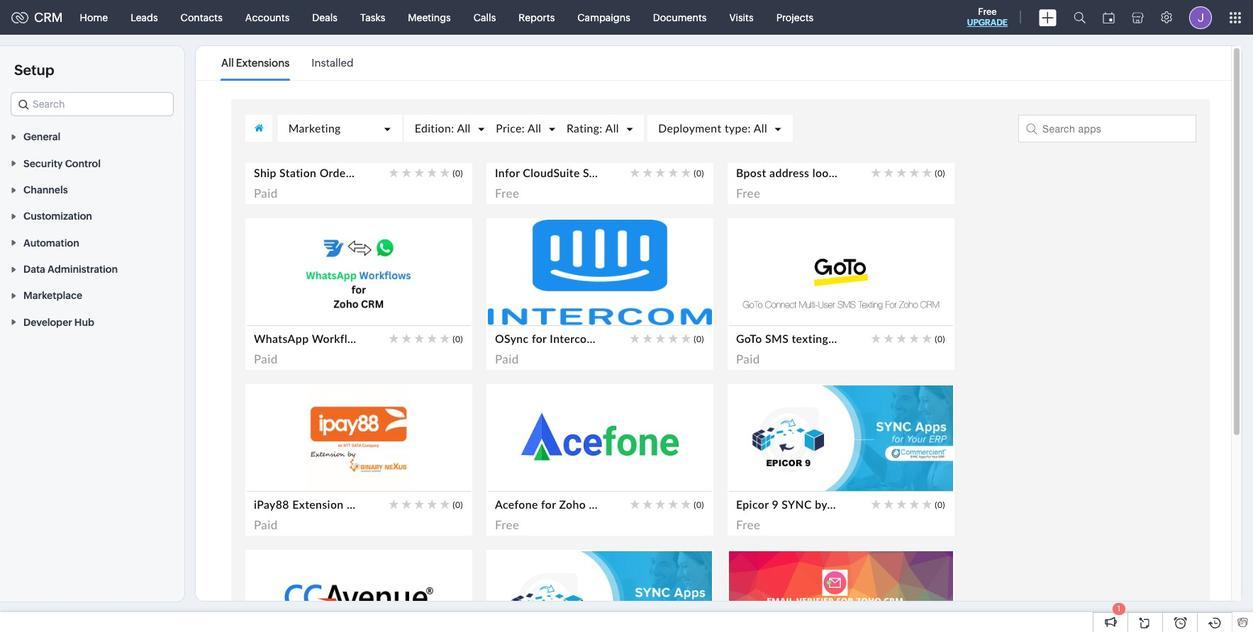 Task type: locate. For each thing, give the bounding box(es) containing it.
upgrade
[[967, 18, 1008, 28]]

general button
[[0, 123, 184, 150]]

projects
[[777, 12, 814, 23]]

free
[[978, 6, 997, 17]]

accounts
[[245, 12, 290, 23]]

automation
[[23, 237, 79, 249]]

contacts
[[181, 12, 223, 23]]

crm link
[[11, 10, 63, 25]]

all extensions link
[[221, 47, 290, 79]]

calls link
[[462, 0, 507, 34]]

setup
[[14, 62, 54, 78]]

crm
[[34, 10, 63, 25]]

visits
[[730, 12, 754, 23]]

marketplace button
[[0, 282, 184, 309]]

leads link
[[119, 0, 169, 34]]

search image
[[1074, 11, 1086, 23]]

free upgrade
[[967, 6, 1008, 28]]

profile image
[[1190, 6, 1212, 29]]

documents
[[653, 12, 707, 23]]

leads
[[131, 12, 158, 23]]

Search text field
[[11, 93, 173, 116]]

create menu element
[[1031, 0, 1066, 34]]

security control button
[[0, 150, 184, 176]]

logo image
[[11, 12, 28, 23]]

developer
[[23, 317, 72, 328]]

contacts link
[[169, 0, 234, 34]]

home
[[80, 12, 108, 23]]

1
[[1118, 605, 1121, 614]]

documents link
[[642, 0, 718, 34]]

deals link
[[301, 0, 349, 34]]

marketplace
[[23, 290, 82, 302]]

tasks
[[360, 12, 385, 23]]

administration
[[47, 264, 118, 275]]

developer hub
[[23, 317, 94, 328]]

calendar image
[[1103, 12, 1115, 23]]

None field
[[11, 92, 174, 116]]

extensions
[[236, 57, 290, 69]]

general
[[23, 131, 60, 143]]



Task type: vqa. For each thing, say whether or not it's contained in the screenshot.
Contacts image
no



Task type: describe. For each thing, give the bounding box(es) containing it.
automation button
[[0, 229, 184, 256]]

control
[[65, 158, 101, 169]]

all extensions
[[221, 57, 290, 69]]

reports link
[[507, 0, 566, 34]]

campaigns
[[578, 12, 631, 23]]

data administration
[[23, 264, 118, 275]]

campaigns link
[[566, 0, 642, 34]]

security control
[[23, 158, 101, 169]]

developer hub button
[[0, 309, 184, 335]]

customization button
[[0, 203, 184, 229]]

accounts link
[[234, 0, 301, 34]]

data
[[23, 264, 45, 275]]

create menu image
[[1039, 9, 1057, 26]]

meetings link
[[397, 0, 462, 34]]

profile element
[[1181, 0, 1221, 34]]

home link
[[69, 0, 119, 34]]

search element
[[1066, 0, 1095, 35]]

channels
[[23, 184, 68, 196]]

visits link
[[718, 0, 765, 34]]

hub
[[74, 317, 94, 328]]

security
[[23, 158, 63, 169]]

installed link
[[312, 47, 354, 79]]

deals
[[312, 12, 338, 23]]

tasks link
[[349, 0, 397, 34]]

customization
[[23, 211, 92, 222]]

installed
[[312, 57, 354, 69]]

calls
[[474, 12, 496, 23]]

reports
[[519, 12, 555, 23]]

channels button
[[0, 176, 184, 203]]

data administration button
[[0, 256, 184, 282]]

meetings
[[408, 12, 451, 23]]

projects link
[[765, 0, 825, 34]]

all
[[221, 57, 234, 69]]



